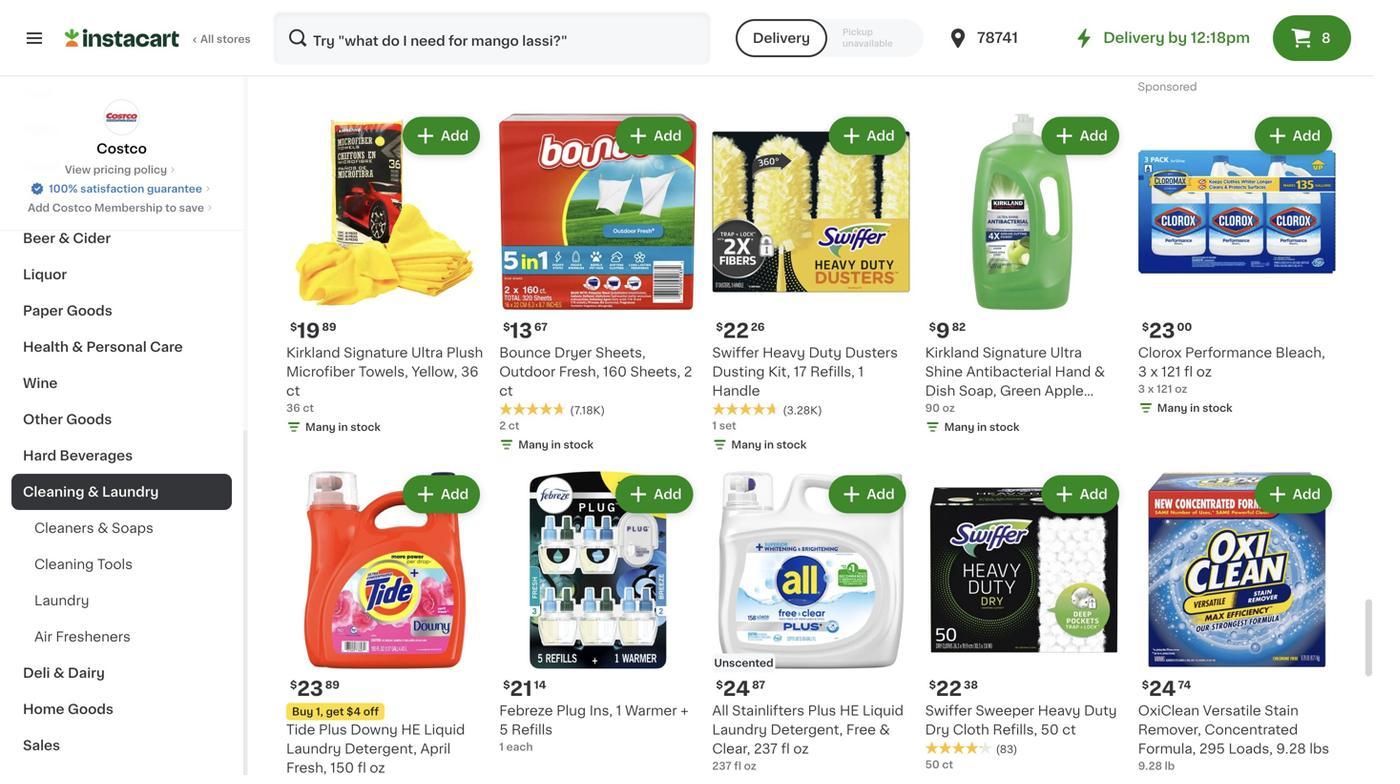 Task type: describe. For each thing, give the bounding box(es) containing it.
electronics
[[23, 196, 101, 209]]

add button for $ 24 74
[[1257, 478, 1330, 512]]

0 horizontal spatial 9.28
[[1138, 762, 1162, 772]]

$ 22 38
[[929, 680, 978, 700]]

cleaning for cleaning & laundry
[[23, 486, 84, 499]]

soaps
[[112, 522, 154, 535]]

duty inside swiffer sweeper heavy duty dry cloth refills, 50 ct
[[1084, 705, 1117, 718]]

$ 23 89
[[290, 680, 340, 700]]

0 vertical spatial costco
[[97, 142, 147, 156]]

$ 24 74
[[1142, 680, 1191, 700]]

kirkland for antibacterial
[[925, 346, 979, 360]]

other
[[23, 413, 63, 427]]

1 horizontal spatial 3.4
[[825, 9, 846, 22]]

quantum,
[[611, 0, 677, 3]]

handle
[[712, 384, 760, 398]]

ct inside swiffer sweeper heavy duty dry cloth refills, 50 ct
[[1062, 724, 1076, 737]]

add for $ 22 38
[[1080, 488, 1108, 501]]

unscented
[[714, 659, 774, 669]]

care
[[150, 341, 183, 354]]

product group containing poo-pourri toilet spray, variety pack, 3 x 3.4 fl oz
[[712, 0, 910, 57]]

laundry inside tide plus downy he liquid laundry detergent, april fresh, 150 fl oz
[[286, 743, 341, 756]]

oz down the performance
[[1197, 365, 1212, 379]]

0 vertical spatial 121
[[1162, 365, 1181, 379]]

fl down stainlifters
[[781, 743, 790, 756]]

23 for $ 23 89
[[297, 680, 323, 700]]

cleaning tools
[[34, 558, 133, 572]]

delivery by 12:18pm link
[[1073, 27, 1250, 50]]

many in stock down the set
[[731, 440, 807, 450]]

green
[[1000, 384, 1041, 398]]

oz inside tide plus downy he liquid laundry detergent, april fresh, 150 fl oz
[[370, 762, 385, 775]]

oz down 'clear,' on the bottom right of the page
[[744, 762, 757, 772]]

oz down the variety
[[750, 27, 763, 38]]

78741
[[977, 31, 1018, 45]]

febreze
[[499, 705, 553, 718]]

all for stainlifters
[[712, 705, 729, 718]]

$ for $ 24 87
[[716, 681, 723, 691]]

& for dairy
[[53, 667, 64, 680]]

fl inside tide plus downy he liquid laundry detergent, april fresh, 150 fl oz
[[358, 762, 366, 775]]

instacart logo image
[[65, 27, 179, 50]]

versatile
[[1203, 705, 1261, 718]]

$ 9 82
[[929, 321, 966, 341]]

$ for $ 23 89
[[290, 681, 297, 691]]

spray,
[[827, 0, 870, 3]]

air fresheners link
[[11, 619, 232, 656]]

add button for $ 13 67
[[618, 119, 691, 153]]

laundry inside all stainlifters plus he liquid laundry detergent, free & clear, 237 fl oz 237 fl oz
[[712, 724, 767, 737]]

1 vertical spatial costco
[[52, 203, 92, 213]]

many inside 32 oz many in stock
[[944, 46, 975, 57]]

1 100 from the top
[[499, 9, 524, 22]]

tide
[[286, 724, 315, 737]]

ultra for towels,
[[411, 346, 443, 360]]

82
[[952, 322, 966, 332]]

kirkland for microfiber
[[286, 346, 340, 360]]

& inside all stainlifters plus he liquid laundry detergent, free & clear, 237 fl oz 237 fl oz
[[879, 724, 890, 737]]

2 vertical spatial sponsored badge image
[[1138, 82, 1196, 93]]

cloth
[[953, 724, 990, 737]]

add for $ 24 87
[[867, 488, 895, 501]]

00
[[1177, 322, 1192, 332]]

liquor
[[23, 268, 67, 282]]

oz down spray,
[[862, 9, 877, 22]]

plush
[[446, 346, 483, 360]]

fl inside kirkland signature ultra shine antibacterial hand & dish soap, green apple scent, 90 fl oz
[[994, 404, 1002, 417]]

product group containing 9
[[925, 113, 1123, 439]]

plug
[[557, 705, 586, 718]]

beverages
[[60, 450, 133, 463]]

sales link
[[11, 728, 232, 764]]

hand
[[1055, 365, 1091, 379]]

fresheners
[[56, 631, 131, 644]]

sponsored badge image for 3 x 3.4 oz
[[712, 42, 770, 53]]

+
[[681, 705, 689, 718]]

fresh, inside tide plus downy he liquid laundry detergent, april fresh, 150 fl oz
[[286, 762, 327, 775]]

he for free
[[840, 705, 859, 718]]

& inside kirkland signature ultra shine antibacterial hand & dish soap, green apple scent, 90 fl oz
[[1095, 365, 1105, 379]]

add for $ 13 67
[[654, 129, 682, 143]]

many in stock down clorox performance bleach, 3 x 121 fl oz 3 x 121 oz
[[1157, 403, 1233, 414]]

5
[[499, 724, 508, 737]]

81
[[1138, 45, 1150, 55]]

delivery by 12:18pm
[[1103, 31, 1250, 45]]

delivery button
[[736, 19, 827, 57]]

detergent, for downy
[[345, 743, 417, 756]]

beer & cider
[[23, 232, 111, 245]]

signature for microfiber
[[344, 346, 408, 360]]

0 vertical spatial 237
[[754, 743, 778, 756]]

1,
[[316, 707, 323, 718]]

hard beverages
[[23, 450, 133, 463]]

clorox
[[1138, 346, 1182, 360]]

cleaners
[[34, 522, 94, 535]]

many in stock down (7.18k)
[[518, 440, 594, 450]]

81 ct
[[1138, 45, 1164, 55]]

clear,
[[712, 743, 751, 756]]

8 button
[[1273, 15, 1351, 61]]

refills, inside the swiffer heavy duty dusters dusting kit, 17 refills, 1 handle
[[810, 365, 855, 379]]

oxiclean
[[1138, 705, 1200, 718]]

oz down dish
[[943, 403, 955, 414]]

90 inside kirkland signature ultra shine antibacterial hand & dish soap, green apple scent, 90 fl oz
[[972, 404, 990, 417]]

guarantee
[[147, 184, 202, 194]]

$ for $ 22 38
[[929, 681, 936, 691]]

add for $ 22 26
[[867, 129, 895, 143]]

fl inside poo-pourri toilet spray, variety pack, 3 x 3.4 fl oz 3 x 3.4 oz
[[850, 9, 858, 22]]

oz down clorox
[[1175, 384, 1188, 394]]

remover,
[[1138, 724, 1201, 737]]

22 for $ 22 38
[[936, 680, 962, 700]]

view pricing policy
[[65, 165, 167, 175]]

0 horizontal spatial 50
[[925, 760, 940, 771]]

formula,
[[1138, 743, 1196, 756]]

he for april
[[401, 724, 421, 737]]

plus inside tide plus downy he liquid laundry detergent, april fresh, 150 fl oz
[[319, 724, 347, 737]]

(7.18k)
[[570, 405, 605, 416]]

add costco membership to save
[[28, 203, 204, 213]]

poo-pourri toilet spray, variety pack, 3 x 3.4 fl oz 3 x 3.4 oz
[[712, 0, 877, 38]]

Search field
[[275, 13, 709, 63]]

stores
[[217, 34, 251, 44]]

antibacterial
[[966, 365, 1052, 379]]

pack,
[[763, 9, 799, 22]]

17
[[794, 365, 807, 379]]

many in stock down 8.8
[[305, 27, 381, 38]]

90 oz
[[925, 403, 955, 414]]

1 vertical spatial sheets,
[[630, 365, 681, 379]]

product group containing 19
[[286, 113, 484, 439]]

oz inside 32 oz many in stock
[[941, 27, 954, 38]]

add for $ 19 89
[[441, 129, 469, 143]]

yellow,
[[412, 365, 458, 379]]

add button for $ 23 00
[[1257, 119, 1330, 153]]

detergent, for plus
[[771, 724, 843, 737]]

paper goods
[[23, 304, 112, 318]]

in inside 32 oz many in stock
[[977, 46, 987, 57]]

19
[[297, 321, 320, 341]]

liquid for free
[[863, 705, 904, 718]]

78741 button
[[947, 11, 1061, 65]]

1 90 from the left
[[925, 403, 940, 414]]

toilet
[[787, 0, 824, 3]]

(83)
[[996, 745, 1018, 755]]

wine link
[[11, 366, 232, 402]]

add for $ 24 74
[[1293, 488, 1321, 501]]

heavy inside the swiffer heavy duty dusters dusting kit, 17 refills, 1 handle
[[763, 346, 805, 360]]

1 vertical spatial 3.4
[[731, 27, 748, 38]]

kirkland signature ultra shine antibacterial hand & dish soap, green apple scent, 90 fl oz
[[925, 346, 1105, 417]]

32
[[925, 27, 939, 38]]

pets
[[23, 87, 54, 100]]

sweeper
[[976, 705, 1035, 718]]

67
[[534, 322, 548, 332]]

poo-
[[712, 0, 745, 3]]

each
[[506, 743, 533, 753]]

air fresheners
[[34, 631, 131, 644]]

$ for $ 22 26
[[716, 322, 723, 332]]

38
[[964, 681, 978, 691]]

$ for $ 13 67
[[503, 322, 510, 332]]

& for laundry
[[88, 486, 99, 499]]

oz down stainlifters
[[793, 743, 809, 756]]

dusters
[[845, 346, 898, 360]]

goods for other goods
[[66, 413, 112, 427]]

costco logo image
[[104, 99, 140, 136]]

delivery for delivery
[[753, 31, 810, 45]]

swiffer heavy duty dusters dusting kit, 17 refills, 1 handle
[[712, 346, 898, 398]]

lb
[[1165, 762, 1175, 772]]

deli & dairy
[[23, 667, 105, 680]]

add button for $ 19 89
[[405, 119, 478, 153]]

0 vertical spatial sheets,
[[596, 346, 646, 360]]

$ for $ 23 00
[[1142, 322, 1149, 332]]

$4
[[347, 707, 361, 718]]

bleach,
[[1276, 346, 1325, 360]]



Task type: vqa. For each thing, say whether or not it's contained in the screenshot.


Task type: locate. For each thing, give the bounding box(es) containing it.
all
[[200, 34, 214, 44], [712, 705, 729, 718]]

beer & cider link
[[11, 220, 232, 257]]

electronics link
[[11, 184, 232, 220]]

product group containing 21
[[499, 472, 697, 755]]

1 horizontal spatial detergent,
[[771, 724, 843, 737]]

$ inside $ 23 00
[[1142, 322, 1149, 332]]

towels,
[[359, 365, 408, 379]]

hard
[[23, 450, 56, 463]]

1 horizontal spatial 50
[[1041, 724, 1059, 737]]

0 vertical spatial swiffer
[[712, 346, 759, 360]]

home goods link
[[11, 692, 232, 728]]

1 horizontal spatial sponsored badge image
[[925, 65, 983, 76]]

36 down microfiber
[[286, 403, 300, 414]]

22 for $ 22 26
[[723, 321, 749, 341]]

product group containing 13
[[499, 113, 697, 457]]

0 horizontal spatial swiffer
[[712, 346, 759, 360]]

90 down dish
[[925, 403, 940, 414]]

refills, inside swiffer sweeper heavy duty dry cloth refills, 50 ct
[[993, 724, 1038, 737]]

sponsored badge image down 32 oz many in stock
[[925, 65, 983, 76]]

personal
[[86, 341, 147, 354]]

off
[[363, 707, 379, 718]]

0 vertical spatial detergent,
[[771, 724, 843, 737]]

x
[[296, 8, 302, 19], [814, 9, 822, 22], [722, 27, 728, 38], [1151, 365, 1158, 379], [1148, 384, 1154, 394]]

3.4 down the variety
[[731, 27, 748, 38]]

ultra inside kirkland signature ultra plush microfiber towels, yellow, 36 ct 36 ct
[[411, 346, 443, 360]]

to
[[165, 203, 177, 213]]

1 vertical spatial 237
[[712, 762, 732, 772]]

2 inside bounce dryer sheets, outdoor fresh, 160 sheets, 2 ct
[[684, 365, 692, 379]]

kirkland
[[286, 346, 340, 360], [925, 346, 979, 360]]

0 horizontal spatial heavy
[[763, 346, 805, 360]]

0 horizontal spatial 2
[[499, 421, 506, 431]]

89 for 23
[[325, 681, 340, 691]]

0 horizontal spatial 3.4
[[731, 27, 748, 38]]

1 horizontal spatial delivery
[[1103, 31, 1165, 45]]

1 left the set
[[712, 421, 717, 431]]

floral
[[23, 159, 61, 173]]

0 horizontal spatial signature
[[344, 346, 408, 360]]

liquid up april
[[424, 724, 465, 737]]

& for personal
[[72, 341, 83, 354]]

0 horizontal spatial liquid
[[424, 724, 465, 737]]

$
[[290, 322, 297, 332], [716, 322, 723, 332], [503, 322, 510, 332], [929, 322, 936, 332], [1142, 322, 1149, 332], [290, 681, 297, 691], [716, 681, 723, 691], [503, 681, 510, 691], [929, 681, 936, 691], [1142, 681, 1149, 691]]

1 horizontal spatial ultra
[[1050, 346, 1082, 360]]

& for soaps
[[98, 522, 108, 535]]

oz right 8.8
[[325, 8, 338, 19]]

many in stock down finish powerball quantum, 100 ct 100 ct on the top
[[518, 46, 594, 57]]

1 horizontal spatial liquid
[[863, 705, 904, 718]]

2 ultra from the left
[[1050, 346, 1082, 360]]

& right deli
[[53, 667, 64, 680]]

1 vertical spatial 22
[[936, 680, 962, 700]]

loads,
[[1229, 743, 1273, 756]]

24 left the 87
[[723, 680, 750, 700]]

stainlifters
[[732, 705, 805, 718]]

0 vertical spatial all
[[200, 34, 214, 44]]

oz right "150"
[[370, 762, 385, 775]]

signature inside kirkland signature ultra shine antibacterial hand & dish soap, green apple scent, 90 fl oz
[[983, 346, 1047, 360]]

&
[[59, 232, 70, 245], [72, 341, 83, 354], [1095, 365, 1105, 379], [88, 486, 99, 499], [98, 522, 108, 535], [53, 667, 64, 680], [879, 724, 890, 737]]

1 inside the swiffer heavy duty dusters dusting kit, 17 refills, 1 handle
[[858, 365, 864, 379]]

1 horizontal spatial 24
[[1149, 680, 1176, 700]]

1 vertical spatial all
[[712, 705, 729, 718]]

$ inside $ 22 38
[[929, 681, 936, 691]]

costco up view pricing policy link
[[97, 142, 147, 156]]

service type group
[[736, 19, 924, 57]]

0 vertical spatial cleaning
[[23, 486, 84, 499]]

all left stores
[[200, 34, 214, 44]]

plus down get
[[319, 724, 347, 737]]

fl down spray,
[[850, 9, 858, 22]]

swiffer up "dry"
[[925, 705, 972, 718]]

23 up buy
[[297, 680, 323, 700]]

$ inside $ 24 74
[[1142, 681, 1149, 691]]

None search field
[[273, 11, 711, 65]]

$ inside $ 22 26
[[716, 322, 723, 332]]

sheets, up 160
[[596, 346, 646, 360]]

0 horizontal spatial ultra
[[411, 346, 443, 360]]

1 signature from the left
[[344, 346, 408, 360]]

22 left 38
[[936, 680, 962, 700]]

ultra up hand
[[1050, 346, 1082, 360]]

signature for antibacterial
[[983, 346, 1047, 360]]

swiffer inside swiffer sweeper heavy duty dry cloth refills, 50 ct
[[925, 705, 972, 718]]

clorox performance bleach, 3 x 121 fl oz 3 x 121 oz
[[1138, 346, 1325, 394]]

$ left 82
[[929, 322, 936, 332]]

heavy up kit,
[[763, 346, 805, 360]]

2 left dusting
[[684, 365, 692, 379]]

fl down the performance
[[1184, 365, 1193, 379]]

goods up the health & personal care
[[67, 304, 112, 318]]

0 horizontal spatial delivery
[[753, 31, 810, 45]]

1 vertical spatial 121
[[1157, 384, 1173, 394]]

1 vertical spatial goods
[[66, 413, 112, 427]]

cleaning inside "cleaning tools" link
[[34, 558, 94, 572]]

0 vertical spatial goods
[[67, 304, 112, 318]]

0 vertical spatial 22
[[723, 321, 749, 341]]

product group containing 32 oz
[[925, 0, 1123, 80]]

detergent, down downy
[[345, 743, 417, 756]]

liquid inside tide plus downy he liquid laundry detergent, april fresh, 150 fl oz
[[424, 724, 465, 737]]

1 horizontal spatial 2
[[684, 365, 692, 379]]

1 horizontal spatial plus
[[808, 705, 836, 718]]

liquid
[[863, 705, 904, 718], [424, 724, 465, 737]]

$ inside the $ 13 67
[[503, 322, 510, 332]]

oz right 32
[[941, 27, 954, 38]]

delivery inside delivery button
[[753, 31, 810, 45]]

2 vertical spatial goods
[[68, 703, 114, 717]]

scent,
[[925, 404, 968, 417]]

& for cider
[[59, 232, 70, 245]]

powerball
[[542, 0, 608, 3]]

1 vertical spatial liquid
[[424, 724, 465, 737]]

& right the health
[[72, 341, 83, 354]]

1 right ins,
[[616, 705, 622, 718]]

$ inside $ 24 87
[[716, 681, 723, 691]]

cleaning for cleaning tools
[[34, 558, 94, 572]]

delivery up 81
[[1103, 31, 1165, 45]]

2 kirkland from the left
[[925, 346, 979, 360]]

89 up get
[[325, 681, 340, 691]]

$ left 38
[[929, 681, 936, 691]]

0 horizontal spatial plus
[[319, 724, 347, 737]]

delivery for delivery by 12:18pm
[[1103, 31, 1165, 45]]

1 horizontal spatial duty
[[1084, 705, 1117, 718]]

all stores
[[200, 34, 251, 44]]

2 90 from the left
[[972, 404, 990, 417]]

$ 22 26
[[716, 321, 765, 341]]

9.28 left lbs
[[1276, 743, 1306, 756]]

1 horizontal spatial swiffer
[[925, 705, 972, 718]]

goods down dairy at bottom
[[68, 703, 114, 717]]

1 vertical spatial duty
[[1084, 705, 1117, 718]]

kirkland inside kirkland signature ultra shine antibacterial hand & dish soap, green apple scent, 90 fl oz
[[925, 346, 979, 360]]

oz inside kirkland signature ultra shine antibacterial hand & dish soap, green apple scent, 90 fl oz
[[1006, 404, 1021, 417]]

ultra up "yellow,"
[[411, 346, 443, 360]]

ultra for hand
[[1050, 346, 1082, 360]]

refills
[[512, 724, 553, 737]]

kirkland up 'shine'
[[925, 346, 979, 360]]

performance
[[1185, 346, 1272, 360]]

sales
[[23, 740, 60, 753]]

kirkland inside kirkland signature ultra plush microfiber towels, yellow, 36 ct 36 ct
[[286, 346, 340, 360]]

add button for $ 24 87
[[831, 478, 904, 512]]

goods
[[67, 304, 112, 318], [66, 413, 112, 427], [68, 703, 114, 717]]

23
[[1149, 321, 1175, 341], [297, 680, 323, 700]]

add for $ 9 82
[[1080, 129, 1108, 143]]

1 vertical spatial 36
[[286, 403, 300, 414]]

he up free
[[840, 705, 859, 718]]

2 horizontal spatial sponsored badge image
[[1138, 82, 1196, 93]]

kirkland up microfiber
[[286, 346, 340, 360]]

all stainlifters plus he liquid laundry detergent, free & clear, 237 fl oz 237 fl oz
[[712, 705, 904, 772]]

1 horizontal spatial costco
[[97, 142, 147, 156]]

1 horizontal spatial signature
[[983, 346, 1047, 360]]

0 vertical spatial 36
[[461, 365, 479, 379]]

add
[[441, 129, 469, 143], [654, 129, 682, 143], [867, 129, 895, 143], [1080, 129, 1108, 143], [1293, 129, 1321, 143], [28, 203, 50, 213], [441, 488, 469, 501], [654, 488, 682, 501], [867, 488, 895, 501], [1080, 488, 1108, 501], [1293, 488, 1321, 501]]

1 ultra from the left
[[411, 346, 443, 360]]

bounce dryer sheets, outdoor fresh, 160 sheets, 2 ct
[[499, 346, 692, 398]]

dry
[[925, 724, 950, 737]]

237 right 'clear,' on the bottom right of the page
[[754, 743, 778, 756]]

delivery down pack,
[[753, 31, 810, 45]]

add button for $ 9 82
[[1044, 119, 1117, 153]]

sponsored badge image
[[712, 42, 770, 53], [925, 65, 983, 76], [1138, 82, 1196, 93]]

detergent, down stainlifters
[[771, 724, 843, 737]]

1 horizontal spatial refills,
[[993, 724, 1038, 737]]

1 horizontal spatial all
[[712, 705, 729, 718]]

0 horizontal spatial 90
[[925, 403, 940, 414]]

refills,
[[810, 365, 855, 379], [993, 724, 1038, 737]]

many in stock down 'soap,'
[[944, 422, 1020, 433]]

0 horizontal spatial 36
[[286, 403, 300, 414]]

1 horizontal spatial kirkland
[[925, 346, 979, 360]]

save
[[179, 203, 204, 213]]

deli
[[23, 667, 50, 680]]

laundry down tide
[[286, 743, 341, 756]]

he inside all stainlifters plus he liquid laundry detergent, free & clear, 237 fl oz 237 fl oz
[[840, 705, 859, 718]]

costco down 100%
[[52, 203, 92, 213]]

0 vertical spatial 2
[[684, 365, 692, 379]]

detergent, inside tide plus downy he liquid laundry detergent, april fresh, 150 fl oz
[[345, 743, 417, 756]]

0 horizontal spatial fresh,
[[286, 762, 327, 775]]

100%
[[49, 184, 78, 194]]

237 down 'clear,' on the bottom right of the page
[[712, 762, 732, 772]]

cleaners & soaps link
[[11, 511, 232, 547]]

0 vertical spatial refills,
[[810, 365, 855, 379]]

liquid inside all stainlifters plus he liquid laundry detergent, free & clear, 237 fl oz 237 fl oz
[[863, 705, 904, 718]]

0 horizontal spatial costco
[[52, 203, 92, 213]]

$ down unscented
[[716, 681, 723, 691]]

sheets,
[[596, 346, 646, 360], [630, 365, 681, 379]]

24 for $ 24 74
[[1149, 680, 1176, 700]]

$ for $ 24 74
[[1142, 681, 1149, 691]]

89 inside $ 19 89
[[322, 322, 336, 332]]

1 horizontal spatial 36
[[461, 365, 479, 379]]

all inside all stainlifters plus he liquid laundry detergent, free & clear, 237 fl oz 237 fl oz
[[712, 705, 729, 718]]

& up 'cleaners & soaps' at the bottom left
[[88, 486, 99, 499]]

1 kirkland from the left
[[286, 346, 340, 360]]

0 vertical spatial fresh,
[[559, 365, 600, 379]]

view pricing policy link
[[65, 162, 179, 178]]

$ for $ 19 89
[[290, 322, 297, 332]]

0 vertical spatial 100
[[499, 9, 524, 22]]

50
[[1041, 724, 1059, 737], [925, 760, 940, 771]]

2 down outdoor
[[499, 421, 506, 431]]

detergent, inside all stainlifters plus he liquid laundry detergent, free & clear, 237 fl oz 237 fl oz
[[771, 724, 843, 737]]

product group
[[712, 0, 910, 57], [925, 0, 1123, 80], [1138, 0, 1336, 98], [286, 113, 484, 439], [499, 113, 697, 457], [712, 113, 910, 457], [925, 113, 1123, 439], [1138, 113, 1336, 420], [286, 472, 484, 776], [499, 472, 697, 755], [712, 472, 910, 776], [925, 472, 1123, 776], [1138, 472, 1336, 776]]

fl right "150"
[[358, 762, 366, 775]]

add for $ 23 00
[[1293, 129, 1321, 143]]

ultra inside kirkland signature ultra shine antibacterial hand & dish soap, green apple scent, 90 fl oz
[[1050, 346, 1082, 360]]

add for $ 21 14
[[654, 488, 682, 501]]

0 horizontal spatial 24
[[723, 680, 750, 700]]

many in stock down by
[[1157, 64, 1233, 75]]

kit,
[[768, 365, 790, 379]]

signature inside kirkland signature ultra plush microfiber towels, yellow, 36 ct 36 ct
[[344, 346, 408, 360]]

sponsored badge image down the variety
[[712, 42, 770, 53]]

swiffer for $ 22 26
[[712, 346, 759, 360]]

50 inside swiffer sweeper heavy duty dry cloth refills, 50 ct
[[1041, 724, 1059, 737]]

costco link
[[97, 99, 147, 158]]

0 horizontal spatial 22
[[723, 321, 749, 341]]

$ up buy
[[290, 681, 297, 691]]

0 vertical spatial 9.28
[[1276, 743, 1306, 756]]

liquid up free
[[863, 705, 904, 718]]

23 for $ 23 00
[[1149, 321, 1175, 341]]

1 vertical spatial detergent,
[[345, 743, 417, 756]]

0 horizontal spatial duty
[[809, 346, 842, 360]]

1 vertical spatial 2
[[499, 421, 506, 431]]

product group containing ★★★★★
[[1138, 0, 1336, 98]]

$ inside $ 19 89
[[290, 322, 297, 332]]

89 right 19
[[322, 322, 336, 332]]

4
[[286, 8, 294, 19]]

oz down green
[[1006, 404, 1021, 417]]

refills, right 17
[[810, 365, 855, 379]]

0 vertical spatial he
[[840, 705, 859, 718]]

satisfaction
[[80, 184, 144, 194]]

fresh,
[[559, 365, 600, 379], [286, 762, 327, 775]]

1 vertical spatial heavy
[[1038, 705, 1081, 718]]

0 horizontal spatial detergent,
[[345, 743, 417, 756]]

1 vertical spatial refills,
[[993, 724, 1038, 737]]

signature up antibacterial
[[983, 346, 1047, 360]]

0 horizontal spatial he
[[401, 724, 421, 737]]

1 vertical spatial fresh,
[[286, 762, 327, 775]]

$ for $ 21 14
[[503, 681, 510, 691]]

swiffer up dusting
[[712, 346, 759, 360]]

150
[[330, 762, 354, 775]]

$ up bounce
[[503, 322, 510, 332]]

$ inside $ 21 14
[[503, 681, 510, 691]]

sponsored badge image down 81 ct
[[1138, 82, 1196, 93]]

concentrated
[[1205, 724, 1298, 737]]

refills, up '(83)'
[[993, 724, 1038, 737]]

policy
[[134, 165, 167, 175]]

heavy right sweeper
[[1038, 705, 1081, 718]]

bounce
[[499, 346, 551, 360]]

finish
[[499, 0, 539, 3]]

295
[[1200, 743, 1225, 756]]

sheets, right 160
[[630, 365, 681, 379]]

liquid for april
[[424, 724, 465, 737]]

1 24 from the left
[[723, 680, 750, 700]]

0 horizontal spatial kirkland
[[286, 346, 340, 360]]

fl down 'clear,' on the bottom right of the page
[[734, 762, 742, 772]]

2 24 from the left
[[1149, 680, 1176, 700]]

plus inside all stainlifters plus he liquid laundry detergent, free & clear, 237 fl oz 237 fl oz
[[808, 705, 836, 718]]

0 vertical spatial duty
[[809, 346, 842, 360]]

1 vertical spatial 9.28
[[1138, 762, 1162, 772]]

he up april
[[401, 724, 421, 737]]

& right beer
[[59, 232, 70, 245]]

laundry up the soaps
[[102, 486, 159, 499]]

2 signature from the left
[[983, 346, 1047, 360]]

1 down 5
[[499, 743, 504, 753]]

50 down "dry"
[[925, 760, 940, 771]]

1 down dusters
[[858, 365, 864, 379]]

24 for $ 24 87
[[723, 680, 750, 700]]

swiffer
[[712, 346, 759, 360], [925, 705, 972, 718]]

laundry up air
[[34, 595, 89, 608]]

1 horizontal spatial 22
[[936, 680, 962, 700]]

$ for $ 9 82
[[929, 322, 936, 332]]

0 horizontal spatial 23
[[297, 680, 323, 700]]

1 vertical spatial swiffer
[[925, 705, 972, 718]]

stock inside 32 oz many in stock
[[990, 46, 1020, 57]]

ct inside bounce dryer sheets, outdoor fresh, 160 sheets, 2 ct
[[499, 384, 513, 398]]

other goods link
[[11, 402, 232, 438]]

downy
[[351, 724, 398, 737]]

goods for paper goods
[[67, 304, 112, 318]]

0 vertical spatial liquid
[[863, 705, 904, 718]]

1 vertical spatial he
[[401, 724, 421, 737]]

add button for $ 22 26
[[831, 119, 904, 153]]

all stores link
[[65, 11, 252, 65]]

1 vertical spatial 100
[[499, 27, 519, 38]]

health & personal care
[[23, 341, 183, 354]]

pourri
[[745, 0, 784, 3]]

$ left 26 at the top of the page
[[716, 322, 723, 332]]

1 horizontal spatial 90
[[972, 404, 990, 417]]

& left the soaps
[[98, 522, 108, 535]]

duty inside the swiffer heavy duty dusters dusting kit, 17 refills, 1 handle
[[809, 346, 842, 360]]

0 horizontal spatial all
[[200, 34, 214, 44]]

1 vertical spatial cleaning
[[34, 558, 94, 572]]

1 vertical spatial 23
[[297, 680, 323, 700]]

& right hand
[[1095, 365, 1105, 379]]

74
[[1178, 681, 1191, 691]]

$ inside '$ 9 82'
[[929, 322, 936, 332]]

1 horizontal spatial heavy
[[1038, 705, 1081, 718]]

1 vertical spatial sponsored badge image
[[925, 65, 983, 76]]

1
[[858, 365, 864, 379], [712, 421, 717, 431], [616, 705, 622, 718], [499, 743, 504, 753]]

soap,
[[959, 384, 997, 398]]

paper
[[23, 304, 63, 318]]

89 for 19
[[322, 322, 336, 332]]

1 horizontal spatial 23
[[1149, 321, 1175, 341]]

36 down plush
[[461, 365, 479, 379]]

swiffer for $ 22 38
[[925, 705, 972, 718]]

$ 24 87
[[716, 680, 765, 700]]

$ inside $ 23 89
[[290, 681, 297, 691]]

paper goods link
[[11, 293, 232, 329]]

pets link
[[11, 75, 232, 112]]

$ up febreze
[[503, 681, 510, 691]]

add button for $ 21 14
[[618, 478, 691, 512]]

0 vertical spatial 89
[[322, 322, 336, 332]]

get
[[326, 707, 344, 718]]

heavy inside swiffer sweeper heavy duty dry cloth refills, 50 ct
[[1038, 705, 1081, 718]]

21
[[510, 680, 532, 700]]

goods for home goods
[[68, 703, 114, 717]]

0 horizontal spatial 237
[[712, 762, 732, 772]]

90
[[925, 403, 940, 414], [972, 404, 990, 417]]

many in stock
[[305, 27, 381, 38], [518, 46, 594, 57], [1157, 64, 1233, 75], [1157, 403, 1233, 414], [305, 422, 381, 433], [944, 422, 1020, 433], [731, 440, 807, 450], [518, 440, 594, 450]]

50 right cloth
[[1041, 724, 1059, 737]]

3.4 down spray,
[[825, 9, 846, 22]]

he inside tide plus downy he liquid laundry detergent, april fresh, 150 fl oz
[[401, 724, 421, 737]]

fl inside clorox performance bleach, 3 x 121 fl oz 3 x 121 oz
[[1184, 365, 1193, 379]]

4 x 8.8 oz
[[286, 8, 338, 19]]

0 horizontal spatial refills,
[[810, 365, 855, 379]]

$ up oxiclean
[[1142, 681, 1149, 691]]

laundry up 'clear,' on the bottom right of the page
[[712, 724, 767, 737]]

swiffer sweeper heavy duty dry cloth refills, 50 ct
[[925, 705, 1117, 737]]

24 left the 74 at the right bottom of page
[[1149, 680, 1176, 700]]

0 vertical spatial 3.4
[[825, 9, 846, 22]]

237
[[754, 743, 778, 756], [712, 762, 732, 772]]

all for stores
[[200, 34, 214, 44]]

sponsored badge image for 32 oz
[[925, 65, 983, 76]]

1 vertical spatial 89
[[325, 681, 340, 691]]

fresh, inside bounce dryer sheets, outdoor fresh, 160 sheets, 2 ct
[[559, 365, 600, 379]]

22 left 26 at the top of the page
[[723, 321, 749, 341]]

many in stock down microfiber
[[305, 422, 381, 433]]

add button for $ 22 38
[[1044, 478, 1117, 512]]

& inside "link"
[[72, 341, 83, 354]]

cleaning up cleaners
[[23, 486, 84, 499]]

plus right stainlifters
[[808, 705, 836, 718]]

0 vertical spatial 50
[[1041, 724, 1059, 737]]

health
[[23, 341, 69, 354]]

delivery inside delivery by 12:18pm link
[[1103, 31, 1165, 45]]

0 vertical spatial plus
[[808, 705, 836, 718]]

lbs
[[1310, 743, 1330, 756]]

cleaning down cleaners
[[34, 558, 94, 572]]

0 vertical spatial 23
[[1149, 321, 1175, 341]]

$ up clorox
[[1142, 322, 1149, 332]]

warmer
[[625, 705, 677, 718]]

apple
[[1045, 384, 1084, 398]]

1 horizontal spatial 9.28
[[1276, 743, 1306, 756]]

100% satisfaction guarantee button
[[30, 178, 214, 197]]

1 horizontal spatial fresh,
[[559, 365, 600, 379]]

kirkland signature ultra plush microfiber towels, yellow, 36 ct 36 ct
[[286, 346, 483, 414]]

cleaning inside cleaning & laundry link
[[23, 486, 84, 499]]

goods up the 'beverages'
[[66, 413, 112, 427]]

shine
[[925, 365, 963, 379]]

health & personal care link
[[11, 329, 232, 366]]

fl down 'soap,'
[[994, 404, 1002, 417]]

89 inside $ 23 89
[[325, 681, 340, 691]]

2 100 from the top
[[499, 27, 519, 38]]

0 horizontal spatial sponsored badge image
[[712, 42, 770, 53]]

swiffer inside the swiffer heavy duty dusters dusting kit, 17 refills, 1 handle
[[712, 346, 759, 360]]

outdoor
[[499, 365, 556, 379]]

(612)
[[1209, 30, 1235, 40]]

0 vertical spatial heavy
[[763, 346, 805, 360]]

9.28 left lb
[[1138, 762, 1162, 772]]



